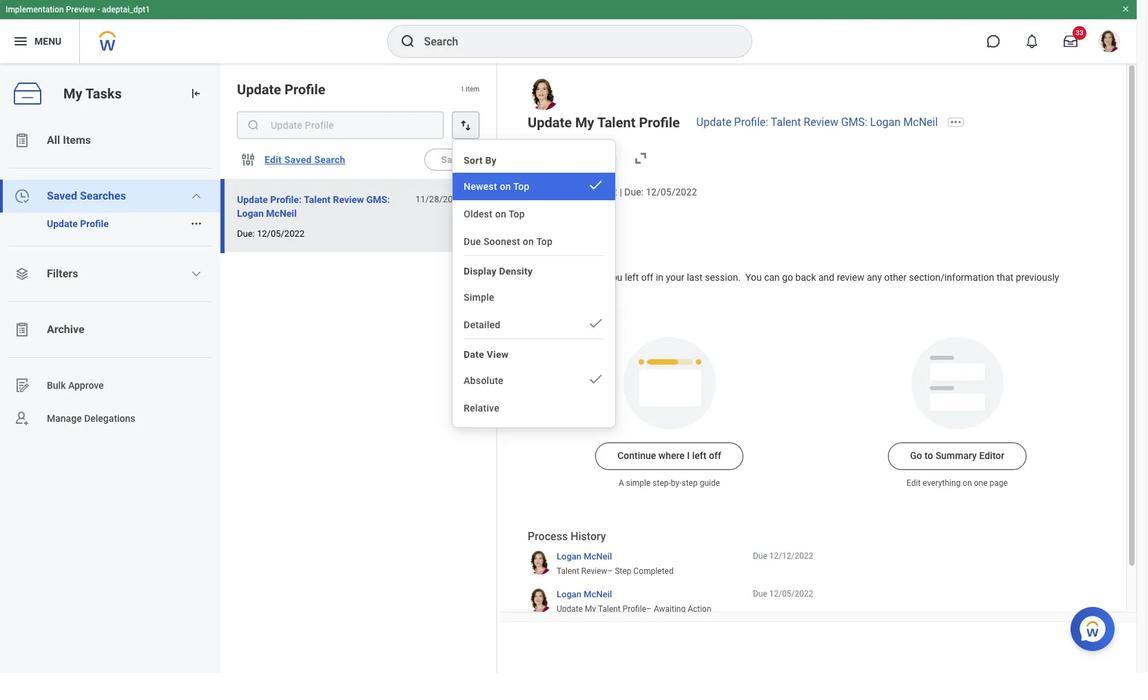 Task type: describe. For each thing, give the bounding box(es) containing it.
due 12/05/2022
[[753, 590, 814, 600]]

update inside process history region
[[557, 605, 583, 614]]

simple button
[[453, 284, 615, 311]]

menu
[[34, 36, 62, 47]]

talent inside update profile: talent review gms: logan mcneil
[[304, 194, 331, 205]]

review inside button
[[333, 194, 364, 205]]

due: 12/05/2022
[[237, 229, 305, 239]]

employee's photo (logan mcneil) image
[[528, 79, 560, 110]]

edit saved search button
[[259, 146, 351, 174]]

absolute
[[464, 376, 504, 387]]

is
[[569, 272, 577, 283]]

summary
[[936, 451, 977, 462]]

configure image
[[240, 152, 256, 168]]

to
[[925, 451, 933, 462]]

notifications large image
[[1025, 34, 1039, 48]]

sort image
[[459, 119, 473, 132]]

12/05/2022 for due 12/05/2022
[[770, 590, 814, 600]]

save
[[441, 154, 463, 165]]

Search Workday  search field
[[424, 26, 723, 57]]

search image
[[247, 119, 260, 132]]

clipboard image for all items
[[14, 132, 30, 149]]

0 vertical spatial update profile: talent review gms: logan mcneil
[[697, 116, 938, 129]]

close environment banner image
[[1122, 5, 1130, 13]]

all items
[[47, 134, 91, 147]]

action
[[688, 605, 712, 614]]

12/12/2022
[[770, 552, 814, 562]]

completed
[[634, 567, 674, 577]]

newest on top button
[[453, 173, 615, 201]]

detailed
[[464, 320, 501, 331]]

saved searches
[[47, 190, 126, 203]]

in
[[656, 272, 664, 283]]

preview
[[66, 5, 95, 14]]

and review
[[819, 272, 865, 283]]

you
[[607, 272, 623, 283]]

0 vertical spatial profile:
[[734, 116, 768, 129]]

sort
[[464, 155, 483, 166]]

a
[[619, 479, 624, 489]]

display density
[[464, 266, 533, 277]]

mcneil inside update profile: talent review gms: logan mcneil
[[266, 208, 297, 219]]

items
[[63, 134, 91, 147]]

update my talent profile
[[528, 114, 680, 131]]

continue where i left off
[[618, 451, 721, 462]]

menu button
[[0, 19, 79, 63]]

due: inside item list element
[[237, 229, 255, 239]]

list containing all items
[[0, 124, 221, 436]]

star image
[[471, 192, 488, 208]]

your
[[666, 272, 685, 283]]

edit everything on one page
[[907, 479, 1008, 489]]

implementation preview -   adeptai_dpt1
[[6, 5, 150, 14]]

my for update my talent profile – awaiting action
[[585, 605, 596, 614]]

saved inside button
[[284, 154, 312, 165]]

user plus image
[[14, 411, 30, 427]]

by-
[[671, 479, 682, 489]]

process
[[528, 531, 568, 544]]

any
[[867, 272, 882, 283]]

continue where i left off button
[[595, 443, 743, 471]]

33
[[1076, 29, 1084, 37]]

33 button
[[1056, 26, 1087, 57]]

history
[[571, 531, 606, 544]]

-
[[97, 5, 100, 14]]

justify image
[[12, 33, 29, 50]]

edit saved search
[[265, 154, 346, 165]]

due for due 12/05/2022
[[753, 590, 767, 600]]

on left one
[[963, 479, 972, 489]]

2 vertical spatial top
[[536, 236, 553, 247]]

update profile: talent review gms: logan mcneil button
[[237, 192, 408, 222]]

awaiting
[[654, 605, 686, 614]]

that previously
[[997, 272, 1060, 283]]

profile: inside button
[[270, 194, 302, 205]]

adeptai_dpt1
[[102, 5, 150, 14]]

menu containing sort by
[[453, 145, 615, 422]]

all
[[47, 134, 60, 147]]

by
[[485, 155, 497, 166]]

step-
[[653, 479, 671, 489]]

bulk
[[47, 380, 66, 391]]

everything
[[923, 479, 961, 489]]

a simple step-by-step guide
[[619, 479, 720, 489]]

none text field inside item list element
[[237, 112, 444, 139]]

page
[[990, 479, 1008, 489]]

go to summary editor
[[910, 451, 1005, 462]]

view
[[487, 349, 509, 360]]

all items button
[[0, 124, 221, 157]]

created:
[[528, 187, 564, 198]]

welcome
[[528, 253, 574, 267]]

update profile inside item list element
[[237, 81, 326, 98]]

step
[[682, 479, 698, 489]]

bulk approve link
[[0, 369, 221, 402]]

manage delegations
[[47, 413, 135, 424]]

talent review – step completed
[[557, 567, 674, 577]]

editor
[[980, 451, 1005, 462]]

item list element
[[221, 63, 498, 674]]

this
[[549, 272, 567, 283]]

relative button
[[453, 395, 615, 422]]

newest
[[464, 181, 497, 192]]

soonest
[[484, 236, 520, 247]]

transformation import image
[[189, 87, 203, 101]]

where inside button
[[659, 451, 685, 462]]

my tasks
[[63, 85, 122, 102]]

chevron down image
[[191, 191, 202, 202]]

due for due soonest on top
[[464, 236, 481, 247]]

absolute button
[[453, 367, 615, 395]]

created: 11/28/2022 | due: 12/05/2022
[[528, 187, 697, 198]]

simple
[[626, 479, 651, 489]]

due soonest on top
[[464, 236, 553, 247]]

saved searches button
[[0, 180, 221, 213]]

update my talent profile – awaiting action
[[557, 605, 712, 614]]

clock check image
[[14, 188, 30, 205]]

back
[[576, 253, 601, 267]]



Task type: vqa. For each thing, say whether or not it's contained in the screenshot.
Top within "button"
yes



Task type: locate. For each thing, give the bounding box(es) containing it.
manage
[[47, 413, 82, 424]]

my inside my tasks element
[[63, 85, 82, 102]]

1 vertical spatial my
[[575, 114, 594, 131]]

on inside oldest on top button
[[495, 209, 506, 220]]

1
[[460, 86, 464, 93]]

1 vertical spatial saved
[[47, 190, 77, 203]]

0 vertical spatial where
[[579, 272, 605, 283]]

due left '12/12/2022'
[[753, 552, 767, 562]]

0 vertical spatial –
[[608, 567, 613, 577]]

on inside newest on top button
[[500, 181, 511, 192]]

logan mcneil button down history
[[557, 552, 612, 564]]

1 horizontal spatial 12/05/2022
[[646, 187, 697, 198]]

saved right clock check icon
[[47, 190, 77, 203]]

on right oldest
[[495, 209, 506, 220]]

1 horizontal spatial update profile
[[237, 81, 326, 98]]

density
[[499, 266, 533, 277]]

2 horizontal spatial review
[[804, 116, 839, 129]]

2 vertical spatial 12/05/2022
[[770, 590, 814, 600]]

1 horizontal spatial update profile: talent review gms: logan mcneil
[[697, 116, 938, 129]]

tasks
[[85, 85, 122, 102]]

0 horizontal spatial profile:
[[270, 194, 302, 205]]

update inside list
[[47, 218, 78, 229]]

archive button
[[0, 314, 221, 347]]

display
[[464, 266, 497, 277]]

where down back
[[579, 272, 605, 283]]

top up oldest on top button
[[513, 181, 530, 192]]

1 check image from the top
[[588, 316, 604, 332]]

update profile
[[237, 81, 326, 98], [47, 218, 109, 229]]

check image
[[588, 177, 604, 194]]

on right newest
[[500, 181, 511, 192]]

|
[[620, 187, 622, 198]]

1 vertical spatial edit
[[907, 479, 921, 489]]

logan mcneil button for review
[[557, 552, 612, 564]]

section/information
[[909, 272, 995, 283]]

0 vertical spatial 12/05/2022
[[646, 187, 697, 198]]

bulk approve
[[47, 380, 104, 391]]

logan mcneil down talent review – step completed
[[557, 590, 612, 600]]

oldest on top
[[464, 209, 525, 220]]

1 horizontal spatial due:
[[625, 187, 644, 198]]

11/28/2022 inside item list element
[[415, 194, 463, 205]]

0 horizontal spatial 12/05/2022
[[257, 229, 305, 239]]

None text field
[[237, 112, 444, 139]]

1 vertical spatial gms:
[[366, 194, 390, 205]]

1 horizontal spatial saved
[[284, 154, 312, 165]]

update profile button
[[0, 213, 185, 235]]

update profile down saved searches
[[47, 218, 109, 229]]

logan mcneil button for my
[[557, 589, 612, 601]]

1 vertical spatial due:
[[237, 229, 255, 239]]

on
[[500, 181, 511, 192], [495, 209, 506, 220], [523, 236, 534, 247], [963, 479, 972, 489]]

logan inside button
[[237, 208, 264, 219]]

due 12/12/2022
[[753, 552, 814, 562]]

off left the in
[[641, 272, 654, 283]]

search image
[[399, 33, 416, 50]]

0 vertical spatial logan mcneil
[[557, 552, 612, 563]]

2 logan mcneil button from the top
[[557, 589, 612, 601]]

1 horizontal spatial 11/28/2022
[[566, 187, 617, 198]]

guide
[[700, 479, 720, 489]]

11/28/2022
[[566, 187, 617, 198], [415, 194, 463, 205]]

0 horizontal spatial saved
[[47, 190, 77, 203]]

top for oldest on top
[[509, 209, 525, 220]]

other
[[885, 272, 907, 283]]

oldest on top button
[[453, 201, 615, 228]]

top inside button
[[513, 181, 530, 192]]

newest on top
[[464, 181, 530, 192]]

edit for edit saved search
[[265, 154, 282, 165]]

0 vertical spatial edit
[[265, 154, 282, 165]]

archive
[[47, 323, 85, 336]]

on right "soonest"
[[523, 236, 534, 247]]

mcneil
[[904, 116, 938, 129], [266, 208, 297, 219], [584, 552, 612, 563], [584, 590, 612, 600]]

top up "due soonest on top"
[[509, 209, 525, 220]]

0 horizontal spatial off
[[641, 272, 654, 283]]

2 horizontal spatial 12/05/2022
[[770, 590, 814, 600]]

logan mcneil button down talent review – step completed
[[557, 589, 612, 601]]

due inside due soonest on top button
[[464, 236, 481, 247]]

relative
[[464, 403, 500, 414]]

search
[[314, 154, 346, 165]]

due: right |
[[625, 187, 644, 198]]

1 vertical spatial check image
[[588, 371, 604, 388]]

–
[[608, 567, 613, 577], [646, 605, 652, 614]]

where left i
[[659, 451, 685, 462]]

off right i
[[709, 451, 721, 462]]

gms:
[[841, 116, 868, 129], [366, 194, 390, 205]]

2 logan mcneil from the top
[[557, 590, 612, 600]]

one
[[974, 479, 988, 489]]

2 vertical spatial my
[[585, 605, 596, 614]]

0 vertical spatial logan mcneil button
[[557, 552, 612, 564]]

2 vertical spatial review
[[581, 567, 608, 577]]

1 logan mcneil from the top
[[557, 552, 612, 563]]

1 horizontal spatial where
[[659, 451, 685, 462]]

process history region
[[528, 530, 814, 620]]

12/05/2022 down '12/12/2022'
[[770, 590, 814, 600]]

check image for detailed
[[588, 316, 604, 332]]

1 horizontal spatial review
[[581, 567, 608, 577]]

edit right the configure image
[[265, 154, 282, 165]]

0 vertical spatial saved
[[284, 154, 312, 165]]

logan
[[870, 116, 901, 129], [237, 208, 264, 219], [557, 552, 582, 563], [557, 590, 582, 600]]

12/05/2022 down fullscreen image
[[646, 187, 697, 198]]

left right i
[[692, 451, 707, 462]]

saved inside dropdown button
[[47, 190, 77, 203]]

1 vertical spatial update profile
[[47, 218, 109, 229]]

last
[[687, 272, 703, 283]]

1 vertical spatial clipboard image
[[14, 322, 30, 338]]

0 vertical spatial update profile
[[237, 81, 326, 98]]

fullscreen image
[[633, 150, 649, 167]]

logan mcneil down history
[[557, 552, 612, 563]]

my inside process history region
[[585, 605, 596, 614]]

update profile inside button
[[47, 218, 109, 229]]

0 horizontal spatial due:
[[237, 229, 255, 239]]

check image inside absolute button
[[588, 371, 604, 388]]

off inside button
[[709, 451, 721, 462]]

perspective image
[[14, 266, 30, 283]]

update profile up search image
[[237, 81, 326, 98]]

item
[[466, 86, 480, 93]]

0 vertical spatial left
[[625, 272, 639, 283]]

clipboard image for archive
[[14, 322, 30, 338]]

menu banner
[[0, 0, 1137, 63]]

2 clipboard image from the top
[[14, 322, 30, 338]]

profile inside item list element
[[285, 81, 326, 98]]

rename image
[[14, 378, 30, 394]]

my up check icon
[[575, 114, 594, 131]]

1 vertical spatial due
[[753, 552, 767, 562]]

1 vertical spatial –
[[646, 605, 652, 614]]

edit for edit everything on one page
[[907, 479, 921, 489]]

0 vertical spatial top
[[513, 181, 530, 192]]

save button
[[424, 149, 480, 171]]

due:
[[625, 187, 644, 198], [237, 229, 255, 239]]

related actions image
[[190, 218, 203, 230]]

due
[[464, 236, 481, 247], [753, 552, 767, 562], [753, 590, 767, 600]]

simple
[[464, 292, 495, 303]]

due down due 12/12/2022 in the right bottom of the page
[[753, 590, 767, 600]]

gear image
[[604, 152, 617, 165]]

0 horizontal spatial review
[[333, 194, 364, 205]]

list
[[0, 124, 221, 436]]

logan mcneil for my
[[557, 590, 612, 600]]

1 vertical spatial left
[[692, 451, 707, 462]]

1 vertical spatial profile:
[[270, 194, 302, 205]]

0 horizontal spatial edit
[[265, 154, 282, 165]]

delegations
[[84, 413, 135, 424]]

where
[[579, 272, 605, 283], [659, 451, 685, 462]]

my
[[63, 85, 82, 102], [575, 114, 594, 131], [585, 605, 596, 614]]

filters button
[[0, 258, 221, 291]]

11/28/2022 left 'star' image
[[415, 194, 463, 205]]

1 horizontal spatial left
[[692, 451, 707, 462]]

1 vertical spatial where
[[659, 451, 685, 462]]

profile
[[285, 81, 326, 98], [639, 114, 680, 131], [80, 218, 109, 229], [623, 605, 646, 614]]

1 horizontal spatial profile:
[[734, 116, 768, 129]]

saved
[[284, 154, 312, 165], [47, 190, 77, 203]]

go to summary editor button
[[888, 443, 1027, 471]]

clipboard image left archive
[[14, 322, 30, 338]]

2 vertical spatial due
[[753, 590, 767, 600]]

clipboard image
[[14, 132, 30, 149], [14, 322, 30, 338]]

check image for absolute
[[588, 371, 604, 388]]

manage delegations link
[[0, 402, 221, 436]]

left inside button
[[692, 451, 707, 462]]

– left the awaiting at the bottom right of page
[[646, 605, 652, 614]]

0 vertical spatial due:
[[625, 187, 644, 198]]

0 horizontal spatial gms:
[[366, 194, 390, 205]]

edit down go
[[907, 479, 921, 489]]

0 vertical spatial due
[[464, 236, 481, 247]]

clipboard image inside all items button
[[14, 132, 30, 149]]

date view
[[464, 349, 509, 360]]

gms: inside button
[[366, 194, 390, 205]]

0 vertical spatial gms:
[[841, 116, 868, 129]]

1 vertical spatial update profile: talent review gms: logan mcneil
[[237, 194, 390, 219]]

0 vertical spatial check image
[[588, 316, 604, 332]]

update profile: talent review gms: logan mcneil
[[697, 116, 938, 129], [237, 194, 390, 219]]

saved left search on the left top of the page
[[284, 154, 312, 165]]

process history
[[528, 531, 606, 544]]

clipboard image inside archive button
[[14, 322, 30, 338]]

1 clipboard image from the top
[[14, 132, 30, 149]]

profile logan mcneil image
[[1098, 30, 1121, 55]]

top for newest on top
[[513, 181, 530, 192]]

0 vertical spatial my
[[63, 85, 82, 102]]

1 vertical spatial top
[[509, 209, 525, 220]]

due: right related actions 'icon'
[[237, 229, 255, 239]]

approve
[[68, 380, 104, 391]]

where inside welcome back this is where you left off in your last session.  you can go back and review any other section/information that previously updated.
[[579, 272, 605, 283]]

0 horizontal spatial update profile
[[47, 218, 109, 229]]

0 horizontal spatial update profile: talent review gms: logan mcneil
[[237, 194, 390, 219]]

i
[[687, 451, 690, 462]]

12/05/2022 for due: 12/05/2022
[[257, 229, 305, 239]]

11/28/2022 left |
[[566, 187, 617, 198]]

edit
[[265, 154, 282, 165], [907, 479, 921, 489]]

1 vertical spatial review
[[333, 194, 364, 205]]

1 vertical spatial off
[[709, 451, 721, 462]]

12/05/2022 inside process history region
[[770, 590, 814, 600]]

welcome back this is where you left off in your last session.  you can go back and review any other section/information that previously updated.
[[528, 253, 1062, 297]]

left right you at the right top of page
[[625, 272, 639, 283]]

off inside welcome back this is where you left off in your last session.  you can go back and review any other section/information that previously updated.
[[641, 272, 654, 283]]

off
[[641, 272, 654, 283], [709, 451, 721, 462]]

1 vertical spatial 12/05/2022
[[257, 229, 305, 239]]

0 horizontal spatial –
[[608, 567, 613, 577]]

12/05/2022 inside item list element
[[257, 229, 305, 239]]

top up welcome
[[536, 236, 553, 247]]

chevron down image
[[191, 269, 202, 280]]

oldest
[[464, 209, 493, 220]]

my down talent review – step completed
[[585, 605, 596, 614]]

0 vertical spatial clipboard image
[[14, 132, 30, 149]]

check image inside detailed button
[[588, 316, 604, 332]]

1 horizontal spatial gms:
[[841, 116, 868, 129]]

back
[[796, 272, 816, 283]]

session.
[[705, 272, 741, 283]]

0 vertical spatial review
[[804, 116, 839, 129]]

updated.
[[549, 286, 586, 297]]

edit inside button
[[265, 154, 282, 165]]

0 horizontal spatial where
[[579, 272, 605, 283]]

inbox large image
[[1064, 34, 1078, 48]]

update profile: talent review gms: logan mcneil inside button
[[237, 194, 390, 219]]

– left step
[[608, 567, 613, 577]]

review inside process history region
[[581, 567, 608, 577]]

my for update my talent profile
[[575, 114, 594, 131]]

1 vertical spatial logan mcneil
[[557, 590, 612, 600]]

0 vertical spatial off
[[641, 272, 654, 283]]

due for due 12/12/2022
[[753, 552, 767, 562]]

left inside welcome back this is where you left off in your last session.  you can go back and review any other section/information that previously updated.
[[625, 272, 639, 283]]

menu
[[453, 145, 615, 422]]

clipboard image left all
[[14, 132, 30, 149]]

go
[[910, 451, 922, 462]]

1 vertical spatial logan mcneil button
[[557, 589, 612, 601]]

due down oldest
[[464, 236, 481, 247]]

0 horizontal spatial 11/28/2022
[[415, 194, 463, 205]]

continue
[[618, 451, 656, 462]]

profile inside process history region
[[623, 605, 646, 614]]

left
[[625, 272, 639, 283], [692, 451, 707, 462]]

date
[[464, 349, 484, 360]]

top
[[513, 181, 530, 192], [509, 209, 525, 220], [536, 236, 553, 247]]

0 horizontal spatial left
[[625, 272, 639, 283]]

1 logan mcneil button from the top
[[557, 552, 612, 564]]

1 horizontal spatial off
[[709, 451, 721, 462]]

check image
[[588, 316, 604, 332], [588, 371, 604, 388]]

logan mcneil for review
[[557, 552, 612, 563]]

12/05/2022 down update profile: talent review gms: logan mcneil button
[[257, 229, 305, 239]]

my tasks element
[[0, 63, 221, 674]]

my left tasks
[[63, 85, 82, 102]]

searches
[[80, 190, 126, 203]]

2 check image from the top
[[588, 371, 604, 388]]

1 horizontal spatial –
[[646, 605, 652, 614]]

logan mcneil button
[[557, 552, 612, 564], [557, 589, 612, 601]]

on inside due soonest on top button
[[523, 236, 534, 247]]

1 item
[[460, 86, 480, 93]]

profile inside the update profile button
[[80, 218, 109, 229]]

1 horizontal spatial edit
[[907, 479, 921, 489]]



